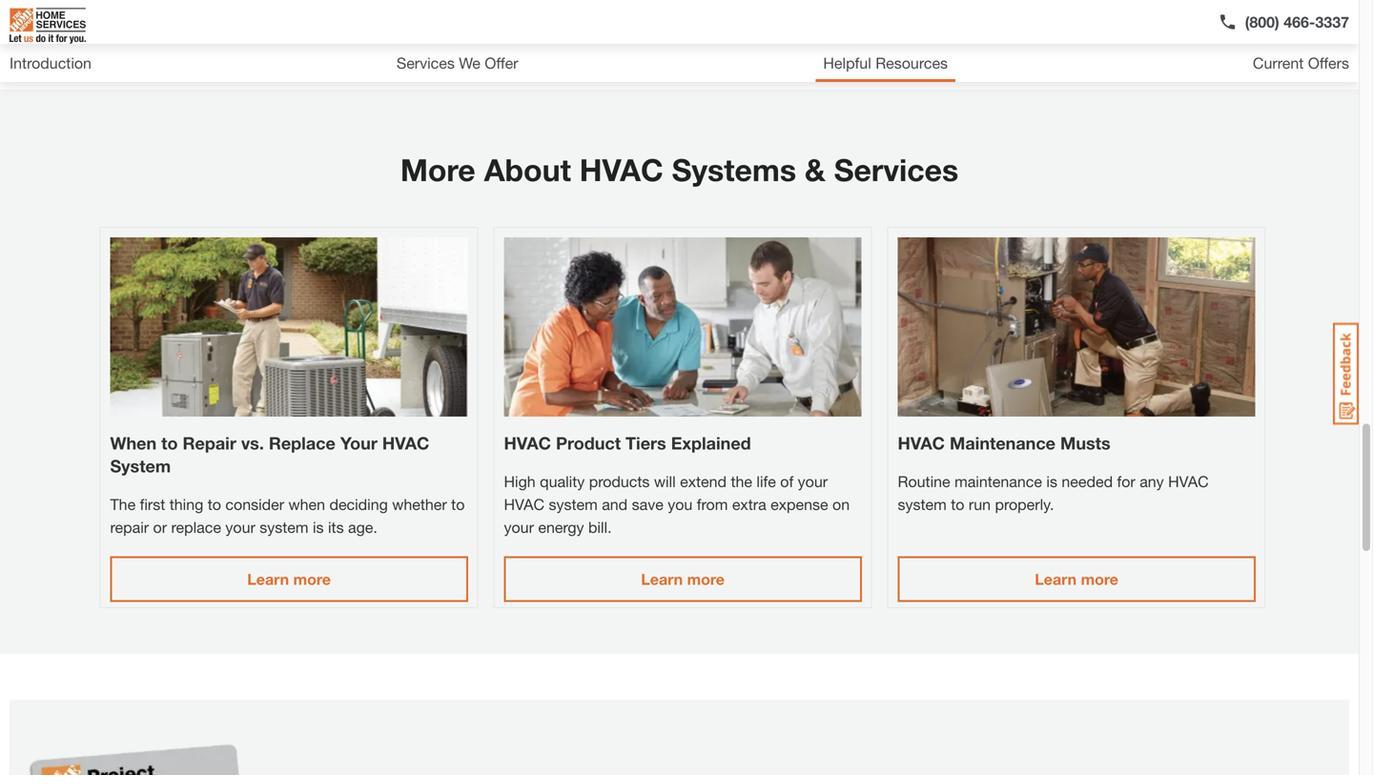 Task type: vqa. For each thing, say whether or not it's contained in the screenshot.
)
no



Task type: describe. For each thing, give the bounding box(es) containing it.
hvac up high
[[504, 433, 551, 454]]

carrier logo image
[[913, 0, 1350, 44]]

system inside high quality products will extend the life of your hvac system and save you from extra expense on your energy bill.
[[549, 496, 598, 514]]

and
[[602, 496, 628, 514]]

your
[[340, 433, 378, 454]]

3 learn more from the left
[[1035, 570, 1119, 588]]

(800)
[[1246, 13, 1280, 31]]

is inside routine maintenance is needed for any hvac system to run properly.
[[1047, 473, 1058, 491]]

system
[[110, 456, 171, 477]]

hd credit card image; orange credit card icon image
[[10, 700, 343, 776]]

bill.
[[589, 519, 612, 537]]

learn for vs.
[[247, 570, 289, 588]]

high
[[504, 473, 536, 491]]

hvac up routine
[[898, 433, 945, 454]]

to right thing
[[208, 496, 221, 514]]

1 horizontal spatial your
[[504, 519, 534, 537]]

first
[[140, 496, 165, 514]]

more for explained
[[687, 570, 725, 588]]

the
[[731, 473, 753, 491]]

hvac inside when to repair vs. replace your hvac system
[[382, 433, 430, 454]]

its
[[328, 519, 344, 537]]

1 vertical spatial services
[[835, 152, 959, 188]]

system inside routine maintenance is needed for any hvac system to run properly.
[[898, 496, 947, 514]]

more
[[401, 152, 476, 188]]

energy
[[538, 519, 584, 537]]

offers
[[1309, 54, 1350, 72]]

current
[[1254, 54, 1304, 72]]

learn more for explained
[[641, 570, 725, 588]]

consider
[[226, 496, 284, 514]]

vs.
[[241, 433, 264, 454]]

helpful
[[824, 54, 872, 72]]

the first thing to consider when deciding whether to repair or replace your system is its age.
[[110, 496, 465, 537]]

learn more button for vs.
[[110, 556, 468, 602]]

the
[[110, 496, 136, 514]]

systems
[[672, 152, 797, 188]]

when
[[110, 433, 157, 454]]

&
[[805, 152, 826, 188]]

hvac product tiers explained
[[504, 433, 751, 454]]

run
[[969, 496, 991, 514]]

routine
[[898, 473, 951, 491]]

explained
[[671, 433, 751, 454]]

you
[[668, 496, 693, 514]]

to inside routine maintenance is needed for any hvac system to run properly.
[[951, 496, 965, 514]]

more for vs.
[[293, 570, 331, 588]]

properly.
[[995, 496, 1055, 514]]

lennox logo image
[[10, 0, 446, 44]]

age.
[[348, 519, 378, 537]]

hvac maintenance musts
[[898, 433, 1111, 454]]

3 learn from the left
[[1035, 570, 1077, 588]]

for
[[1118, 473, 1136, 491]]

learn more button for explained
[[504, 556, 862, 602]]

maintenance
[[950, 433, 1056, 454]]

your inside the first thing to consider when deciding whether to repair or replace your system is its age.
[[226, 519, 255, 537]]

3337
[[1316, 13, 1350, 31]]

more about hvac systems & services
[[401, 152, 959, 188]]



Task type: locate. For each thing, give the bounding box(es) containing it.
services right &
[[835, 152, 959, 188]]

1 horizontal spatial is
[[1047, 473, 1058, 491]]

1 vertical spatial is
[[313, 519, 324, 537]]

when to repair vs. replace your hvac system
[[110, 433, 430, 477]]

(800) 466-3337 link
[[1219, 10, 1350, 33]]

will
[[654, 473, 676, 491]]

1 more from the left
[[293, 570, 331, 588]]

resources
[[876, 54, 948, 72]]

expense
[[771, 496, 829, 514]]

1 learn from the left
[[247, 570, 289, 588]]

quality
[[540, 473, 585, 491]]

do it for you logo image
[[10, 0, 86, 52]]

1 learn more button from the left
[[110, 556, 468, 602]]

services left "we"
[[397, 54, 455, 72]]

to right whether
[[451, 496, 465, 514]]

is left needed
[[1047, 473, 1058, 491]]

0 horizontal spatial is
[[313, 519, 324, 537]]

more
[[293, 570, 331, 588], [687, 570, 725, 588], [1081, 570, 1119, 588]]

or
[[153, 519, 167, 537]]

2 horizontal spatial system
[[898, 496, 947, 514]]

system down routine
[[898, 496, 947, 514]]

learn down properly. at the bottom right of page
[[1035, 570, 1077, 588]]

any
[[1140, 473, 1165, 491]]

1 learn more from the left
[[247, 570, 331, 588]]

your right "of"
[[798, 473, 828, 491]]

replace
[[171, 519, 221, 537]]

feedback link image
[[1334, 322, 1359, 425]]

system inside the first thing to consider when deciding whether to repair or replace your system is its age.
[[260, 519, 309, 537]]

2 learn from the left
[[641, 570, 683, 588]]

deciding
[[330, 496, 388, 514]]

repair
[[183, 433, 236, 454]]

learn more button down you
[[504, 556, 862, 602]]

2 learn more from the left
[[641, 570, 725, 588]]

home depot pro and two people stand around a kitchen island talking. image
[[504, 238, 862, 417]]

2 more from the left
[[687, 570, 725, 588]]

services
[[397, 54, 455, 72], [835, 152, 959, 188]]

0 horizontal spatial services
[[397, 54, 455, 72]]

is left its
[[313, 519, 324, 537]]

system down when
[[260, 519, 309, 537]]

a home depot home service pro working on a furnace image
[[898, 238, 1256, 417]]

rheem logo image
[[461, 0, 898, 44]]

0 horizontal spatial learn more
[[247, 570, 331, 588]]

2 horizontal spatial more
[[1081, 570, 1119, 588]]

hvac inside high quality products will extend the life of your hvac system and save you from extra expense on your energy bill.
[[504, 496, 545, 514]]

helpful resources
[[824, 54, 948, 72]]

hvac right any
[[1169, 473, 1209, 491]]

1 horizontal spatial learn
[[641, 570, 683, 588]]

from
[[697, 496, 728, 514]]

products
[[589, 473, 650, 491]]

on
[[833, 496, 850, 514]]

hvac inside routine maintenance is needed for any hvac system to run properly.
[[1169, 473, 1209, 491]]

0 horizontal spatial your
[[226, 519, 255, 537]]

hvac right about
[[580, 152, 664, 188]]

hvac right your
[[382, 433, 430, 454]]

tiers
[[626, 433, 667, 454]]

needed
[[1062, 473, 1113, 491]]

0 horizontal spatial learn more button
[[110, 556, 468, 602]]

high quality products will extend the life of your hvac system and save you from extra expense on your energy bill.
[[504, 473, 850, 537]]

your left energy
[[504, 519, 534, 537]]

of
[[781, 473, 794, 491]]

to right when
[[161, 433, 178, 454]]

learn for explained
[[641, 570, 683, 588]]

2 horizontal spatial your
[[798, 473, 828, 491]]

to
[[161, 433, 178, 454], [208, 496, 221, 514], [451, 496, 465, 514], [951, 496, 965, 514]]

0 vertical spatial is
[[1047, 473, 1058, 491]]

learn more for vs.
[[247, 570, 331, 588]]

life
[[757, 473, 776, 491]]

2 horizontal spatial learn more
[[1035, 570, 1119, 588]]

to left run
[[951, 496, 965, 514]]

learn
[[247, 570, 289, 588], [641, 570, 683, 588], [1035, 570, 1077, 588]]

whether
[[392, 496, 447, 514]]

services we offer
[[397, 54, 519, 72]]

466-
[[1284, 13, 1316, 31]]

learn down save
[[641, 570, 683, 588]]

introduction
[[10, 54, 92, 72]]

3 learn more button from the left
[[898, 556, 1256, 602]]

system
[[549, 496, 598, 514], [898, 496, 947, 514], [260, 519, 309, 537]]

your
[[798, 473, 828, 491], [226, 519, 255, 537], [504, 519, 534, 537]]

home depot pro delivers two hvac systems on a dolly image
[[110, 238, 468, 417]]

product
[[556, 433, 621, 454]]

learn down the first thing to consider when deciding whether to repair or replace your system is its age. at left bottom
[[247, 570, 289, 588]]

we
[[459, 54, 481, 72]]

when
[[289, 496, 325, 514]]

to inside when to repair vs. replace your hvac system
[[161, 433, 178, 454]]

3 more from the left
[[1081, 570, 1119, 588]]

1 horizontal spatial learn more
[[641, 570, 725, 588]]

offer
[[485, 54, 519, 72]]

maintenance
[[955, 473, 1043, 491]]

learn more button down routine maintenance is needed for any hvac system to run properly.
[[898, 556, 1256, 602]]

routine maintenance is needed for any hvac system to run properly.
[[898, 473, 1209, 514]]

1 horizontal spatial system
[[549, 496, 598, 514]]

2 learn more button from the left
[[504, 556, 862, 602]]

1 horizontal spatial learn more button
[[504, 556, 862, 602]]

repair
[[110, 519, 149, 537]]

learn more down the first thing to consider when deciding whether to repair or replace your system is its age. at left bottom
[[247, 570, 331, 588]]

current offers
[[1254, 54, 1350, 72]]

thing
[[170, 496, 203, 514]]

learn more
[[247, 570, 331, 588], [641, 570, 725, 588], [1035, 570, 1119, 588]]

about
[[484, 152, 571, 188]]

is inside the first thing to consider when deciding whether to repair or replace your system is its age.
[[313, 519, 324, 537]]

0 horizontal spatial learn
[[247, 570, 289, 588]]

is
[[1047, 473, 1058, 491], [313, 519, 324, 537]]

1 horizontal spatial services
[[835, 152, 959, 188]]

learn more down you
[[641, 570, 725, 588]]

learn more button
[[110, 556, 468, 602], [504, 556, 862, 602], [898, 556, 1256, 602]]

save
[[632, 496, 664, 514]]

0 vertical spatial services
[[397, 54, 455, 72]]

(800) 466-3337
[[1246, 13, 1350, 31]]

0 horizontal spatial system
[[260, 519, 309, 537]]

your down consider
[[226, 519, 255, 537]]

replace
[[269, 433, 336, 454]]

extend
[[680, 473, 727, 491]]

hvac
[[580, 152, 664, 188], [382, 433, 430, 454], [504, 433, 551, 454], [898, 433, 945, 454], [1169, 473, 1209, 491], [504, 496, 545, 514]]

learn more button down the first thing to consider when deciding whether to repair or replace your system is its age. at left bottom
[[110, 556, 468, 602]]

extra
[[733, 496, 767, 514]]

hvac down high
[[504, 496, 545, 514]]

1 horizontal spatial more
[[687, 570, 725, 588]]

0 horizontal spatial more
[[293, 570, 331, 588]]

musts
[[1061, 433, 1111, 454]]

2 horizontal spatial learn more button
[[898, 556, 1256, 602]]

system down quality
[[549, 496, 598, 514]]

2 horizontal spatial learn
[[1035, 570, 1077, 588]]

learn more down routine maintenance is needed for any hvac system to run properly.
[[1035, 570, 1119, 588]]



